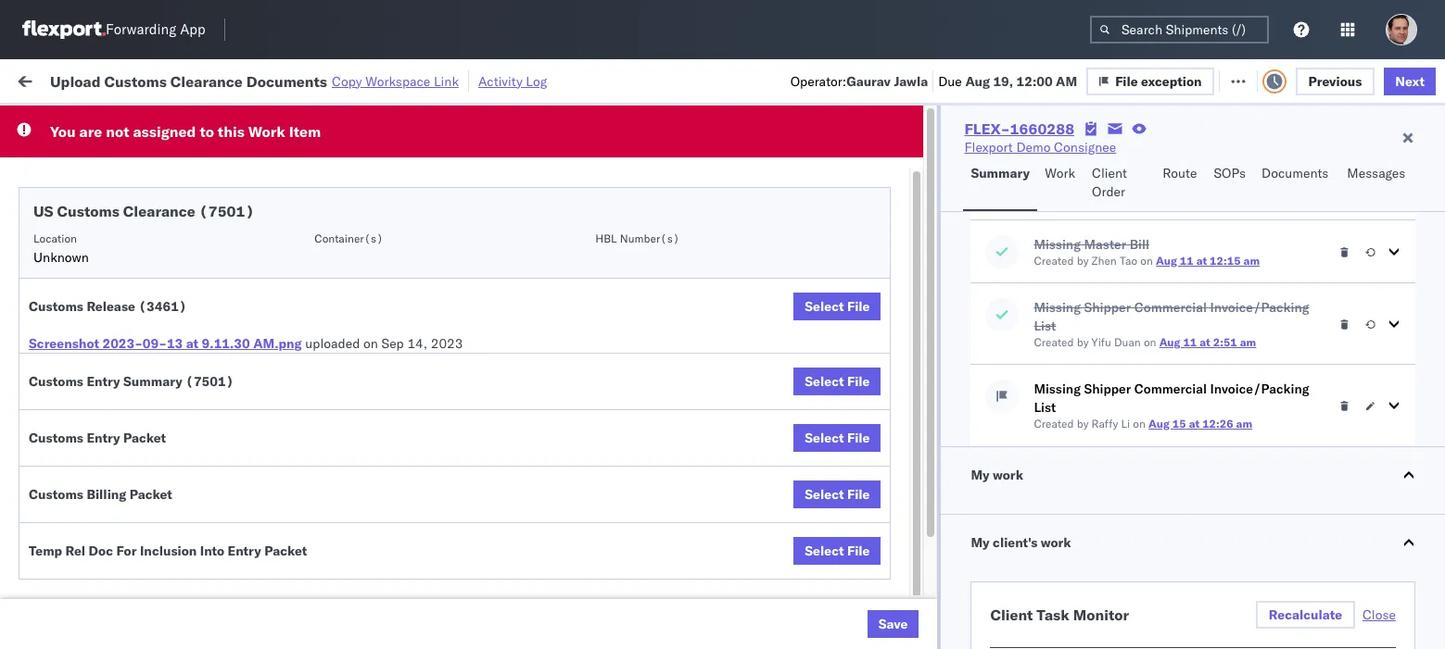 Task type: describe. For each thing, give the bounding box(es) containing it.
1 ceau7522281, hlxu6269489, hlxu8034992 from the top
[[1142, 226, 1430, 243]]

my for my work button
[[971, 467, 990, 484]]

1 flex-1846748 from the top
[[1023, 186, 1120, 203]]

0 horizontal spatial flexport
[[688, 594, 736, 610]]

bill
[[1130, 236, 1149, 253]]

4 hlxu8034992 from the top
[[1339, 349, 1430, 365]]

batch action button
[[1312, 66, 1433, 94]]

am inside missing master bill created by zhen tao on aug 11 at 12:15 am
[[1243, 254, 1260, 268]]

flex
[[994, 151, 1014, 165]]

12:26
[[1202, 417, 1233, 431]]

pm for 1st schedule pickup from los angeles, ca link from the bottom of the page
[[338, 594, 358, 610]]

for
[[178, 114, 193, 128]]

clearance for upload customs clearance documents copy workspace link
[[170, 72, 243, 90]]

uetu5238478 for schedule pickup from los angeles, ca
[[1241, 430, 1331, 447]]

file for customs entry packet
[[847, 430, 870, 447]]

id
[[1017, 151, 1029, 165]]

9 resize handle column header from the left
[[1398, 144, 1420, 650]]

lhuu7894563, for confirm pickup from los angeles, ca
[[1142, 512, 1238, 528]]

select for customs billing packet
[[805, 487, 844, 503]]

upload customs clearance documents copy workspace link
[[50, 72, 459, 90]]

4 fcl from the top
[[609, 349, 632, 366]]

3 ceau7522281, from the top
[[1142, 308, 1237, 324]]

resize handle column header for client name
[[777, 144, 799, 650]]

1 schedule pickup from los angeles, ca button from the top
[[43, 216, 263, 254]]

resize handle column header for workitem
[[265, 144, 287, 650]]

5 ceau7522281, hlxu6269489, hlxu8034992 from the top
[[1142, 389, 1430, 406]]

client for client name
[[688, 151, 718, 165]]

1 vertical spatial summary
[[123, 374, 182, 390]]

los down upload customs clearance documents 'button'
[[175, 420, 195, 437]]

los down workitem button
[[175, 216, 195, 233]]

3 hlxu8034992 from the top
[[1339, 308, 1430, 324]]

3 schedule from the top
[[43, 257, 97, 274]]

187
[[427, 72, 451, 89]]

flexport. image
[[22, 20, 106, 39]]

pickup for 1st schedule pickup from los angeles, ca link from the bottom of the page
[[101, 583, 141, 600]]

confirm delivery link
[[43, 551, 141, 570]]

lhuu7894563, uetu5238478 for schedule pickup from los angeles, ca
[[1142, 430, 1331, 447]]

1 1889466 from the top
[[1063, 431, 1120, 447]]

invoice/packing for missing shipper commercial invoice/packing list created by raffy li on aug 15 at 12:26 am
[[1210, 381, 1309, 398]]

4 flex-1846748 from the top
[[1023, 308, 1120, 325]]

client name
[[688, 151, 750, 165]]

schedule delivery appointment link for flex-1846748
[[43, 306, 228, 325]]

container numbers
[[1142, 144, 1192, 172]]

at right the 13
[[186, 336, 199, 352]]

2 vertical spatial packet
[[264, 543, 307, 560]]

select file for customs release (3461)
[[805, 298, 870, 315]]

11 inside missing master bill created by zhen tao on aug 11 at 12:15 am
[[1180, 254, 1194, 268]]

route
[[1163, 165, 1197, 182]]

billing
[[87, 487, 126, 503]]

3 11:59 from the top
[[298, 267, 335, 284]]

2 fcl from the top
[[609, 227, 632, 243]]

workitem
[[20, 151, 69, 165]]

customs up location
[[57, 202, 119, 221]]

4 schedule pickup from los angeles, ca button from the top
[[43, 419, 263, 458]]

us customs clearance (7501)
[[33, 202, 254, 221]]

delivery for confirm delivery button in the bottom left of the page
[[93, 552, 141, 569]]

4 4, from the top
[[421, 349, 433, 366]]

bookings test consignee
[[808, 594, 956, 610]]

los right 09-
[[175, 339, 195, 355]]

2023-
[[102, 336, 143, 352]]

1 vertical spatial work
[[248, 122, 285, 141]]

import work button
[[150, 59, 242, 101]]

snooze
[[502, 151, 539, 165]]

2 schedule pickup from los angeles, ca from the top
[[43, 257, 250, 292]]

5 schedule pickup from los angeles, ca from the top
[[43, 583, 250, 619]]

2:51
[[1213, 336, 1237, 349]]

customs left billing
[[29, 487, 83, 503]]

2 1889466 from the top
[[1063, 471, 1120, 488]]

previous button
[[1295, 67, 1375, 95]]

0 vertical spatial 2023
[[431, 336, 463, 352]]

pickup for confirm pickup from los angeles, ca link
[[93, 502, 133, 519]]

1 schedule delivery appointment from the top
[[43, 185, 228, 202]]

2 ocean fcl from the top
[[567, 227, 632, 243]]

4 schedule pickup from los angeles, ca from the top
[[43, 420, 250, 456]]

resize handle column header for mode
[[656, 144, 679, 650]]

1 11:59 from the top
[[298, 186, 335, 203]]

client for client task monitor
[[990, 606, 1033, 625]]

1 nov from the top
[[394, 186, 418, 203]]

11:59 pm pdt, nov 4, 2022 for 3rd schedule pickup from los angeles, ca link from the bottom of the page
[[298, 349, 469, 366]]

next
[[1395, 73, 1425, 89]]

778
[[342, 72, 366, 89]]

delivery for flex-1846748's schedule delivery appointment button
[[101, 307, 148, 324]]

187 on track
[[427, 72, 503, 89]]

save
[[878, 616, 908, 633]]

select file button for customs billing packet
[[794, 481, 881, 509]]

1 schedule pickup from los angeles, ca link from the top
[[43, 216, 263, 253]]

confirm pickup from los angeles, ca
[[43, 502, 242, 537]]

4 ceau7522281, hlxu6269489, hlxu8034992 from the top
[[1142, 349, 1430, 365]]

2 nov from the top
[[394, 227, 418, 243]]

3 ceau7522281, hlxu6269489, hlxu8034992 from the top
[[1142, 308, 1430, 324]]

2 1846748 from the top
[[1063, 227, 1120, 243]]

(3461)
[[139, 298, 187, 315]]

pm for 4th schedule pickup from los angeles, ca link from the bottom of the page
[[338, 267, 358, 284]]

ready
[[142, 114, 175, 128]]

pickup for 3rd schedule pickup from los angeles, ca link from the bottom of the page
[[101, 339, 141, 355]]

3 resize handle column header from the left
[[536, 144, 558, 650]]

3 schedule pickup from los angeles, ca button from the top
[[43, 338, 263, 377]]

0 horizontal spatial am
[[330, 553, 351, 570]]

upload customs clearance documents button
[[43, 379, 263, 418]]

summary inside summary button
[[971, 165, 1030, 182]]

delivery for first schedule delivery appointment button from the top of the page
[[101, 185, 148, 202]]

pm down deadline
[[338, 227, 358, 243]]

hbl number(s)
[[595, 232, 680, 246]]

app
[[180, 21, 205, 38]]

missing shipper commercial invoice/packing list created by raffy li on aug 15 at 12:26 am
[[1034, 381, 1309, 431]]

location
[[33, 232, 77, 246]]

deadline button
[[289, 147, 475, 166]]

6 1846748 from the top
[[1063, 390, 1120, 406]]

6 ocean fcl from the top
[[567, 594, 632, 610]]

forwarding
[[106, 21, 176, 38]]

previous
[[1308, 73, 1362, 89]]

aug 11 at 2:51 am button
[[1159, 336, 1256, 349]]

my work inside button
[[971, 467, 1023, 484]]

1 horizontal spatial work
[[993, 467, 1023, 484]]

ceau7522281, for 4th schedule pickup from los angeles, ca link from the bottom of the page
[[1142, 267, 1237, 284]]

4 ocean fcl from the top
[[567, 349, 632, 366]]

lhuu7894563, uetu5238478 for confirm pickup from los angeles, ca
[[1142, 512, 1331, 528]]

appointment for flex-1889466
[[152, 470, 228, 487]]

close button
[[1363, 607, 1396, 624]]

pst, for 4:00
[[353, 512, 382, 529]]

6 flex-1846748 from the top
[[1023, 390, 1120, 406]]

(7501) for customs entry summary (7501)
[[186, 374, 234, 390]]

3 1846748 from the top
[[1063, 267, 1120, 284]]

4 schedule pickup from los angeles, ca link from the top
[[43, 419, 263, 457]]

customs up screenshot
[[29, 298, 83, 315]]

tao
[[1120, 254, 1137, 268]]

los inside confirm pickup from los angeles, ca
[[167, 502, 188, 519]]

5 1846748 from the top
[[1063, 349, 1120, 366]]

shipper for missing shipper commercial invoice/packing list created by yifu duan on aug 11 at 2:51 am
[[1084, 299, 1131, 316]]

select file for customs billing packet
[[805, 487, 870, 503]]

2 11:59 from the top
[[298, 227, 335, 243]]

hlxu6269489, for 2nd schedule pickup from los angeles, ca button
[[1241, 267, 1335, 284]]

missing master bill created by zhen tao on aug 11 at 12:15 am
[[1034, 236, 1260, 268]]

1 horizontal spatial flexport demo consignee
[[964, 139, 1116, 156]]

customs up :
[[104, 72, 167, 90]]

created for missing shipper commercial invoice/packing list created by raffy li on aug 15 at 12:26 am
[[1034, 417, 1074, 431]]

5 fcl from the top
[[609, 512, 632, 529]]

3 4, from the top
[[421, 267, 433, 284]]

1893174
[[1063, 594, 1120, 610]]

my client's work
[[971, 535, 1071, 552]]

11:59 pm pdt, nov 4, 2022 for first schedule delivery appointment link
[[298, 186, 469, 203]]

lhuu7894563, for schedule pickup from los angeles, ca
[[1142, 430, 1238, 447]]

activity log
[[478, 73, 547, 89]]

los down inclusion
[[175, 583, 195, 600]]

aug inside "missing shipper commercial invoice/packing list created by raffy li on aug 15 at 12:26 am"
[[1149, 417, 1170, 431]]

into
[[200, 543, 224, 560]]

2 flex-1846748 from the top
[[1023, 227, 1120, 243]]

aug inside missing shipper commercial invoice/packing list created by yifu duan on aug 11 at 2:51 am
[[1159, 336, 1180, 349]]

temp
[[29, 543, 62, 560]]

5 schedule from the top
[[43, 339, 97, 355]]

5 hlxu8034992 from the top
[[1339, 389, 1430, 406]]

hlxu6269489, for upload customs clearance documents 'button'
[[1241, 389, 1335, 406]]

location unknown
[[33, 232, 89, 266]]

ca for 4th schedule pickup from los angeles, ca link from the bottom of the page
[[43, 276, 60, 292]]

1 hlxu8034992 from the top
[[1339, 226, 1430, 243]]

flex-1660288 link
[[964, 120, 1074, 138]]

customs inside "upload customs clearance documents"
[[88, 380, 140, 396]]

schedule delivery appointment button for flex-1889466
[[43, 469, 228, 490]]

progress
[[291, 114, 337, 128]]

batch action
[[1340, 72, 1421, 89]]

3 1889466 from the top
[[1063, 512, 1120, 529]]

0 vertical spatial my work
[[19, 67, 101, 93]]

workspace
[[365, 73, 430, 89]]

container(s)
[[314, 232, 383, 246]]

ca for 3rd schedule pickup from los angeles, ca link from the bottom of the page
[[43, 357, 60, 374]]

batch
[[1340, 72, 1377, 89]]

at inside missing shipper commercial invoice/packing list created by yifu duan on aug 11 at 2:51 am
[[1200, 336, 1210, 349]]

container numbers button
[[1133, 140, 1235, 173]]

customs billing packet
[[29, 487, 172, 503]]

mode button
[[558, 147, 660, 166]]

6 schedule from the top
[[43, 420, 97, 437]]

copy workspace link button
[[332, 73, 459, 89]]

by for missing shipper commercial invoice/packing list created by raffy li on aug 15 at 12:26 am
[[1077, 417, 1089, 431]]

confirm pickup from los angeles, ca button
[[43, 501, 263, 540]]

0 vertical spatial am
[[1056, 73, 1077, 89]]

at left risk in the left top of the page
[[369, 72, 381, 89]]

maeu9736123
[[1262, 594, 1356, 610]]

list for missing shipper commercial invoice/packing list created by yifu duan on aug 11 at 2:51 am
[[1034, 318, 1056, 335]]

my client's work button
[[941, 515, 1445, 571]]

4 schedule from the top
[[43, 307, 97, 324]]

flex id
[[994, 151, 1029, 165]]

5 schedule pickup from los angeles, ca link from the top
[[43, 583, 263, 620]]

temp rel doc for inclusion into entry packet
[[29, 543, 307, 560]]

flex id button
[[984, 147, 1114, 166]]

ca for 1st schedule pickup from los angeles, ca link
[[43, 235, 60, 252]]

4 1846748 from the top
[[1063, 308, 1120, 325]]

0 horizontal spatial flexport demo consignee
[[688, 594, 840, 610]]

consignee inside button
[[808, 151, 862, 165]]

on left sep
[[363, 336, 378, 352]]

flexport inside 'flexport demo consignee' link
[[964, 139, 1013, 156]]

3 flex-1889466 from the top
[[1023, 512, 1120, 529]]

mbl/mawb numbers
[[1262, 151, 1376, 165]]

2 schedule pickup from los angeles, ca link from the top
[[43, 256, 263, 293]]

pickup for 4th schedule pickup from los angeles, ca link from the bottom of the page
[[101, 257, 141, 274]]

ca for second schedule pickup from los angeles, ca link from the bottom of the page
[[43, 439, 60, 456]]

1 schedule delivery appointment link from the top
[[43, 184, 228, 203]]

resize handle column header for flex id
[[1110, 144, 1133, 650]]

6 fcl from the top
[[609, 594, 632, 610]]

9.11.30
[[202, 336, 250, 352]]

0 vertical spatial work
[[53, 67, 101, 93]]

upload customs clearance documents link
[[43, 379, 263, 416]]

jawla
[[894, 73, 928, 89]]

packet for customs billing packet
[[130, 487, 172, 503]]

aug inside missing master bill created by zhen tao on aug 11 at 12:15 am
[[1156, 254, 1177, 268]]

us
[[33, 202, 53, 221]]

status
[[102, 114, 134, 128]]

flex-1660288
[[964, 120, 1074, 138]]

screenshot 2023-09-13 at 9.11.30 am.png link
[[29, 335, 302, 353]]

abcdefg78456546 for schedule pickup from los angeles, ca
[[1262, 431, 1387, 447]]

next button
[[1384, 67, 1436, 95]]

this
[[218, 122, 245, 141]]

am for missing shipper commercial invoice/packing list created by raffy li on aug 15 at 12:26 am
[[1236, 417, 1252, 431]]

2 schedule from the top
[[43, 216, 97, 233]]

1 schedule pickup from los angeles, ca from the top
[[43, 216, 250, 252]]

shipper for missing shipper commercial invoice/packing list created by raffy li on aug 15 at 12:26 am
[[1084, 381, 1131, 398]]

select for customs entry packet
[[805, 430, 844, 447]]

work,
[[196, 114, 225, 128]]

inclusion
[[140, 543, 197, 560]]

19,
[[993, 73, 1013, 89]]

flexport demo consignee link
[[964, 138, 1116, 157]]

recalculate
[[1269, 607, 1342, 624]]

1 hlxu6269489, from the top
[[1241, 226, 1335, 243]]



Task type: vqa. For each thing, say whether or not it's contained in the screenshot.
"Invoice/Packing"
yes



Task type: locate. For each thing, give the bounding box(es) containing it.
to
[[200, 122, 214, 141]]

documents button
[[1254, 157, 1340, 211]]

file
[[1128, 72, 1151, 89], [1115, 73, 1138, 89], [847, 298, 870, 315], [847, 374, 870, 390], [847, 430, 870, 447], [847, 487, 870, 503], [847, 543, 870, 560]]

commercial for missing shipper commercial invoice/packing list created by raffy li on aug 15 at 12:26 am
[[1134, 381, 1207, 398]]

name
[[721, 151, 750, 165]]

0 vertical spatial my
[[19, 67, 48, 93]]

0 vertical spatial uetu5238478
[[1241, 430, 1331, 447]]

confirm delivery button
[[43, 551, 141, 571]]

at inside missing master bill created by zhen tao on aug 11 at 12:15 am
[[1196, 254, 1207, 268]]

blocked,
[[228, 114, 275, 128]]

2 vertical spatial work
[[1041, 535, 1071, 552]]

zhen
[[1092, 254, 1117, 268]]

schedule delivery appointment for flex-1846748
[[43, 307, 228, 324]]

Search Shipments (/) text field
[[1090, 16, 1269, 44]]

uetu5238478 right 12:26
[[1241, 430, 1331, 447]]

shipper inside "missing shipper commercial invoice/packing list created by raffy li on aug 15 at 12:26 am"
[[1084, 381, 1131, 398]]

3 schedule pickup from los angeles, ca link from the top
[[43, 338, 263, 375]]

5 resize handle column header from the left
[[777, 144, 799, 650]]

4, right "container(s)"
[[421, 227, 433, 243]]

2 by from the top
[[1077, 336, 1089, 349]]

2 schedule delivery appointment button from the top
[[43, 306, 228, 327]]

ceau7522281, for upload customs clearance documents link
[[1142, 389, 1237, 406]]

file for temp rel doc for inclusion into entry packet
[[847, 543, 870, 560]]

5 ocean fcl from the top
[[567, 512, 632, 529]]

pst, up 6:00 am pst, dec 24, 2022
[[353, 512, 382, 529]]

1 vertical spatial flexport demo consignee
[[688, 594, 840, 610]]

item
[[289, 122, 321, 141]]

0 vertical spatial (7501)
[[199, 202, 254, 221]]

flex-1846748 button
[[994, 181, 1123, 207], [994, 181, 1123, 207], [994, 222, 1123, 248], [994, 222, 1123, 248], [994, 263, 1123, 289], [994, 263, 1123, 289], [994, 304, 1123, 330], [994, 304, 1123, 330], [994, 344, 1123, 370], [994, 344, 1123, 370], [994, 385, 1123, 411], [994, 385, 1123, 411]]

resize handle column header for container numbers
[[1231, 144, 1253, 650]]

0 vertical spatial missing
[[1034, 236, 1081, 253]]

select file for customs entry packet
[[805, 430, 870, 447]]

dec left 23,
[[385, 512, 409, 529]]

schedule pickup from los angeles, ca button
[[43, 216, 263, 254], [43, 256, 263, 295], [43, 338, 263, 377], [43, 419, 263, 458], [43, 583, 263, 621]]

0 vertical spatial confirm
[[43, 502, 90, 519]]

los up the (3461)
[[175, 257, 195, 274]]

schedule delivery appointment link for flex-1889466
[[43, 469, 228, 488]]

due
[[938, 73, 962, 89]]

numbers for container numbers
[[1142, 159, 1188, 172]]

select file for temp rel doc for inclusion into entry packet
[[805, 543, 870, 560]]

mbl/mawb
[[1262, 151, 1327, 165]]

0 vertical spatial summary
[[971, 165, 1030, 182]]

clearance for us customs clearance (7501)
[[123, 202, 195, 221]]

entry for summary
[[87, 374, 120, 390]]

client left task
[[990, 606, 1033, 625]]

0 vertical spatial work
[[203, 72, 235, 89]]

1 horizontal spatial client
[[990, 606, 1033, 625]]

1 horizontal spatial work
[[248, 122, 285, 141]]

am for missing shipper commercial invoice/packing list created by yifu duan on aug 11 at 2:51 am
[[1240, 336, 1256, 349]]

appointment for flex-1846748
[[152, 307, 228, 324]]

am inside missing shipper commercial invoice/packing list created by yifu duan on aug 11 at 2:51 am
[[1240, 336, 1256, 349]]

0 horizontal spatial documents
[[43, 398, 110, 415]]

task
[[1037, 606, 1069, 625]]

activity log button
[[478, 70, 547, 92]]

from for 1st schedule pickup from los angeles, ca link
[[144, 216, 171, 233]]

0 vertical spatial upload
[[50, 72, 101, 90]]

1 vertical spatial lhuu7894563, uetu5238478
[[1142, 512, 1331, 528]]

select for customs entry summary (7501)
[[805, 374, 844, 390]]

0 vertical spatial schedule delivery appointment link
[[43, 184, 228, 203]]

1 ca from the top
[[43, 235, 60, 252]]

confirm delivery
[[43, 552, 141, 569]]

documents
[[246, 72, 327, 90], [1262, 165, 1329, 182], [43, 398, 110, 415]]

commercial inside "missing shipper commercial invoice/packing list created by raffy li on aug 15 at 12:26 am"
[[1134, 381, 1207, 398]]

upload inside "upload customs clearance documents"
[[43, 380, 85, 396]]

import work
[[157, 72, 235, 89]]

missing shipper commercial invoice/packing list created by yifu duan on aug 11 at 2:51 am
[[1034, 299, 1309, 349]]

3 pdt, from the top
[[361, 267, 391, 284]]

upload down screenshot
[[43, 380, 85, 396]]

2 horizontal spatial work
[[1041, 535, 1071, 552]]

8 schedule from the top
[[43, 583, 97, 600]]

0 vertical spatial schedule delivery appointment button
[[43, 184, 228, 204]]

packet down upload customs clearance documents 'button'
[[123, 430, 166, 447]]

1 vertical spatial packet
[[130, 487, 172, 503]]

my work button
[[941, 448, 1445, 503]]

uetu5238478 for confirm pickup from los angeles, ca
[[1241, 512, 1331, 528]]

packet right billing
[[130, 487, 172, 503]]

0 vertical spatial by
[[1077, 254, 1089, 268]]

pdt, for 4th schedule pickup from los angeles, ca link from the bottom of the page
[[361, 267, 391, 284]]

in
[[277, 114, 288, 128]]

1 horizontal spatial my work
[[971, 467, 1023, 484]]

2 pdt, from the top
[[361, 227, 391, 243]]

2 invoice/packing from the top
[[1210, 381, 1309, 398]]

2 vertical spatial pst,
[[361, 594, 390, 610]]

hlxu6269489,
[[1241, 226, 1335, 243], [1241, 267, 1335, 284], [1241, 308, 1335, 324], [1241, 349, 1335, 365], [1241, 389, 1335, 406]]

from for 3rd schedule pickup from los angeles, ca link from the bottom of the page
[[144, 339, 171, 355]]

you are not assigned to this work item
[[50, 122, 321, 141]]

11
[[1180, 254, 1194, 268], [1183, 336, 1197, 349]]

select for customs release (3461)
[[805, 298, 844, 315]]

ca down unknown
[[43, 276, 60, 292]]

1 select from the top
[[805, 298, 844, 315]]

11 inside missing shipper commercial invoice/packing list created by yifu duan on aug 11 at 2:51 am
[[1183, 336, 1197, 349]]

0 vertical spatial demo
[[1016, 139, 1051, 156]]

2 vertical spatial entry
[[228, 543, 261, 560]]

1 ocean fcl from the top
[[567, 186, 632, 203]]

los
[[175, 216, 195, 233], [175, 257, 195, 274], [175, 339, 195, 355], [175, 420, 195, 437], [167, 502, 188, 519], [175, 583, 195, 600]]

0 horizontal spatial work
[[53, 67, 101, 93]]

1 vertical spatial created
[[1034, 336, 1074, 349]]

0 vertical spatial 1889466
[[1063, 431, 1120, 447]]

2 select from the top
[[805, 374, 844, 390]]

aug right 'tao'
[[1156, 254, 1177, 268]]

4 11:59 pm pdt, nov 4, 2022 from the top
[[298, 349, 469, 366]]

4 ca from the top
[[43, 439, 60, 456]]

2 schedule pickup from los angeles, ca button from the top
[[43, 256, 263, 295]]

my for my client's work button
[[971, 535, 990, 552]]

3 test123456 from the top
[[1262, 349, 1341, 366]]

0 vertical spatial lhuu7894563, uetu5238478
[[1142, 430, 1331, 447]]

at inside "missing shipper commercial invoice/packing list created by raffy li on aug 15 at 12:26 am"
[[1189, 417, 1200, 431]]

5 select file button from the top
[[794, 538, 881, 565]]

am inside "missing shipper commercial invoice/packing list created by raffy li on aug 15 at 12:26 am"
[[1236, 417, 1252, 431]]

ca for confirm pickup from los angeles, ca link
[[43, 520, 60, 537]]

customs up customs billing packet at bottom left
[[29, 430, 83, 447]]

missing inside "missing shipper commercial invoice/packing list created by raffy li on aug 15 at 12:26 am"
[[1034, 381, 1081, 398]]

ceau7522281, up 15
[[1142, 389, 1237, 406]]

packet for customs entry packet
[[123, 430, 166, 447]]

lhuu7894563,
[[1142, 430, 1238, 447], [1142, 512, 1238, 528]]

commercial
[[1134, 299, 1207, 316], [1134, 381, 1207, 398]]

1 horizontal spatial numbers
[[1330, 151, 1376, 165]]

created inside missing shipper commercial invoice/packing list created by yifu duan on aug 11 at 2:51 am
[[1034, 336, 1074, 349]]

2 vertical spatial by
[[1077, 417, 1089, 431]]

by left zhen
[[1077, 254, 1089, 268]]

4 select file button from the top
[[794, 481, 881, 509]]

2 vertical spatial my
[[971, 535, 990, 552]]

documents right sops at the right of page
[[1262, 165, 1329, 182]]

list for missing shipper commercial invoice/packing list created by raffy li on aug 15 at 12:26 am
[[1034, 400, 1056, 416]]

customs release (3461)
[[29, 298, 187, 315]]

1 vertical spatial schedule delivery appointment link
[[43, 306, 228, 325]]

resize handle column header for consignee
[[962, 144, 984, 650]]

0 vertical spatial 11
[[1180, 254, 1194, 268]]

by for missing shipper commercial invoice/packing list created by yifu duan on aug 11 at 2:51 am
[[1077, 336, 1089, 349]]

flex-1889466 up my client's work on the bottom of the page
[[1023, 512, 1120, 529]]

aug 11 at 12:15 am button
[[1156, 254, 1260, 268]]

forwarding app link
[[22, 20, 205, 39]]

schedule delivery appointment button
[[43, 184, 228, 204], [43, 306, 228, 327], [43, 469, 228, 490]]

consignee
[[1054, 139, 1116, 156], [808, 151, 862, 165], [777, 594, 840, 610], [894, 594, 956, 610]]

schedule left 2023- at the left bottom of page
[[43, 339, 97, 355]]

1 vertical spatial my
[[971, 467, 990, 484]]

nov up 14,
[[394, 267, 418, 284]]

1 shipper from the top
[[1084, 299, 1131, 316]]

pm for first schedule delivery appointment link
[[338, 186, 358, 203]]

0 horizontal spatial my work
[[19, 67, 101, 93]]

1 vertical spatial schedule delivery appointment button
[[43, 306, 228, 327]]

3 appointment from the top
[[152, 470, 228, 487]]

copy
[[332, 73, 362, 89]]

aug left "19,"
[[965, 73, 990, 89]]

my work
[[19, 67, 101, 93], [971, 467, 1023, 484]]

1 vertical spatial demo
[[740, 594, 774, 610]]

missing inside missing master bill created by zhen tao on aug 11 at 12:15 am
[[1034, 236, 1081, 253]]

entry down "upload customs clearance documents"
[[87, 430, 120, 447]]

2 vertical spatial am
[[1236, 417, 1252, 431]]

created left zhen
[[1034, 254, 1074, 268]]

2 created from the top
[[1034, 336, 1074, 349]]

3 fcl from the top
[[609, 267, 632, 284]]

from up temp rel doc for inclusion into entry packet
[[137, 502, 164, 519]]

0 vertical spatial appointment
[[152, 185, 228, 202]]

2 select file button from the top
[[794, 368, 881, 396]]

1 horizontal spatial documents
[[246, 72, 327, 90]]

ca down us
[[43, 235, 60, 252]]

save button
[[867, 611, 919, 639]]

4 select file from the top
[[805, 487, 870, 503]]

2 schedule delivery appointment from the top
[[43, 307, 228, 324]]

client left name
[[688, 151, 718, 165]]

pdt, for first schedule delivery appointment link
[[361, 186, 391, 203]]

by left raffy
[[1077, 417, 1089, 431]]

appointment
[[152, 185, 228, 202], [152, 307, 228, 324], [152, 470, 228, 487]]

5 flex-1846748 from the top
[[1023, 349, 1120, 366]]

appointment up confirm pickup from los angeles, ca link
[[152, 470, 228, 487]]

4:00
[[298, 512, 327, 529]]

confirm for confirm delivery
[[43, 552, 90, 569]]

created inside "missing shipper commercial invoice/packing list created by raffy li on aug 15 at 12:26 am"
[[1034, 417, 1074, 431]]

invoice/packing inside missing shipper commercial invoice/packing list created by yifu duan on aug 11 at 2:51 am
[[1210, 299, 1309, 316]]

5 select from the top
[[805, 543, 844, 560]]

1 vertical spatial documents
[[1262, 165, 1329, 182]]

packet down the 4:00
[[264, 543, 307, 560]]

0 horizontal spatial work
[[203, 72, 235, 89]]

summary button
[[963, 157, 1037, 211]]

6 ca from the top
[[43, 602, 60, 619]]

1 vertical spatial entry
[[87, 430, 120, 447]]

0 vertical spatial entry
[[87, 374, 120, 390]]

Search Work text field
[[821, 66, 1023, 94]]

2 horizontal spatial client
[[1092, 165, 1127, 182]]

shipper up raffy
[[1084, 381, 1131, 398]]

on right duan
[[1144, 336, 1156, 349]]

1 vertical spatial dec
[[386, 553, 410, 570]]

from down temp rel doc for inclusion into entry packet
[[144, 583, 171, 600]]

ca for 1st schedule pickup from los angeles, ca link from the bottom of the page
[[43, 602, 60, 619]]

11:59
[[298, 186, 335, 203], [298, 227, 335, 243], [298, 267, 335, 284], [298, 349, 335, 366], [298, 594, 335, 610]]

4 test123456 from the top
[[1262, 390, 1341, 406]]

0 vertical spatial abcdefg78456546
[[1262, 431, 1387, 447]]

ceau7522281, up missing shipper commercial invoice/packing list created by yifu duan on aug 11 at 2:51 am
[[1142, 267, 1237, 284]]

2 test123456 from the top
[[1262, 308, 1341, 325]]

schedule delivery appointment up confirm pickup from los angeles, ca
[[43, 470, 228, 487]]

1 test123456 from the top
[[1262, 267, 1341, 284]]

6:00 am pst, dec 24, 2022
[[298, 553, 469, 570]]

schedule delivery appointment for flex-1889466
[[43, 470, 228, 487]]

1 11:59 pm pdt, nov 4, 2022 from the top
[[298, 186, 469, 203]]

resize handle column header
[[265, 144, 287, 650], [471, 144, 493, 650], [536, 144, 558, 650], [656, 144, 679, 650], [777, 144, 799, 650], [962, 144, 984, 650], [1110, 144, 1133, 650], [1231, 144, 1253, 650], [1398, 144, 1420, 650]]

abcdefg78456546 for confirm pickup from los angeles, ca
[[1262, 512, 1387, 529]]

schedule delivery appointment link up confirm pickup from los angeles, ca
[[43, 469, 228, 488]]

packet
[[123, 430, 166, 447], [130, 487, 172, 503], [264, 543, 307, 560]]

ocean
[[567, 186, 605, 203], [728, 186, 766, 203], [848, 186, 886, 203], [567, 227, 605, 243], [848, 227, 886, 243], [567, 267, 605, 284], [728, 267, 766, 284], [848, 267, 886, 284], [728, 308, 766, 325], [848, 308, 886, 325], [567, 349, 605, 366], [728, 349, 766, 366], [848, 349, 886, 366], [728, 390, 766, 406], [848, 390, 886, 406], [728, 431, 766, 447], [848, 431, 886, 447], [728, 471, 766, 488], [848, 471, 886, 488], [567, 512, 605, 529], [728, 512, 766, 529], [848, 512, 886, 529], [728, 553, 766, 570], [848, 553, 886, 570], [567, 594, 605, 610]]

missing for missing master bill created by zhen tao on aug 11 at 12:15 am
[[1034, 236, 1081, 253]]

1 vertical spatial clearance
[[123, 202, 195, 221]]

my up my client's work on the bottom of the page
[[971, 467, 990, 484]]

schedule delivery appointment up the us customs clearance (7501) at left
[[43, 185, 228, 202]]

by inside "missing shipper commercial invoice/packing list created by raffy li on aug 15 at 12:26 am"
[[1077, 417, 1089, 431]]

li
[[1121, 417, 1130, 431]]

(7501)
[[199, 202, 254, 221], [186, 374, 234, 390]]

2 ceau7522281, hlxu6269489, hlxu8034992 from the top
[[1142, 267, 1430, 284]]

1 vertical spatial 2023
[[440, 594, 472, 610]]

2 horizontal spatial documents
[[1262, 165, 1329, 182]]

3 by from the top
[[1077, 417, 1089, 431]]

resize handle column header for deadline
[[471, 144, 493, 650]]

2 vertical spatial clearance
[[144, 380, 203, 396]]

4 select from the top
[[805, 487, 844, 503]]

schedule delivery appointment button down workitem button
[[43, 184, 228, 204]]

0 vertical spatial flexport
[[964, 139, 1013, 156]]

11 left 12:15
[[1180, 254, 1194, 268]]

ceau7522281, up aug 11 at 12:15 am button
[[1142, 226, 1237, 243]]

client inside client name button
[[688, 151, 718, 165]]

select file button for temp rel doc for inclusion into entry packet
[[794, 538, 881, 565]]

12,
[[417, 594, 437, 610]]

pm for confirm pickup from los angeles, ca link
[[330, 512, 350, 529]]

2 hlxu8034992 from the top
[[1339, 267, 1430, 284]]

1 vertical spatial work
[[993, 467, 1023, 484]]

dec for 23,
[[385, 512, 409, 529]]

summary down 'flexport demo consignee' link
[[971, 165, 1030, 182]]

on
[[455, 72, 469, 89], [1140, 254, 1153, 268], [363, 336, 378, 352], [1144, 336, 1156, 349], [1133, 417, 1146, 431]]

missing for missing shipper commercial invoice/packing list created by raffy li on aug 15 at 12:26 am
[[1034, 381, 1081, 398]]

hlxu6269489, for third schedule pickup from los angeles, ca button from the bottom
[[1241, 349, 1335, 365]]

1 4, from the top
[[421, 186, 433, 203]]

5 11:59 from the top
[[298, 594, 335, 610]]

schedule up us
[[43, 185, 97, 202]]

2 schedule delivery appointment link from the top
[[43, 306, 228, 325]]

pickup inside confirm pickup from los angeles, ca
[[93, 502, 133, 519]]

23,
[[412, 512, 432, 529]]

7 resize handle column header from the left
[[1110, 144, 1133, 650]]

0 horizontal spatial numbers
[[1142, 159, 1188, 172]]

pm up "container(s)"
[[338, 186, 358, 203]]

1 flex-1889466 from the top
[[1023, 431, 1120, 447]]

select file for customs entry summary (7501)
[[805, 374, 870, 390]]

upload for upload customs clearance documents copy workspace link
[[50, 72, 101, 90]]

numbers
[[1330, 151, 1376, 165], [1142, 159, 1188, 172]]

1 schedule delivery appointment button from the top
[[43, 184, 228, 204]]

customs down screenshot
[[29, 374, 83, 390]]

2 confirm from the top
[[43, 552, 90, 569]]

created for missing shipper commercial invoice/packing list created by yifu duan on aug 11 at 2:51 am
[[1034, 336, 1074, 349]]

on right li
[[1133, 417, 1146, 431]]

documents up customs entry packet
[[43, 398, 110, 415]]

am right the 12:00
[[1056, 73, 1077, 89]]

from
[[144, 216, 171, 233], [144, 257, 171, 274], [144, 339, 171, 355], [144, 420, 171, 437], [137, 502, 164, 519], [144, 583, 171, 600]]

on right 187
[[455, 72, 469, 89]]

3 schedule delivery appointment from the top
[[43, 470, 228, 487]]

documents for upload customs clearance documents
[[43, 398, 110, 415]]

invoice/packing up "2:51"
[[1210, 299, 1309, 316]]

2023 right 14,
[[431, 336, 463, 352]]

bookings
[[808, 594, 863, 610]]

client for client order
[[1092, 165, 1127, 182]]

by inside missing master bill created by zhen tao on aug 11 at 12:15 am
[[1077, 254, 1089, 268]]

monitor
[[1073, 606, 1129, 625]]

0 horizontal spatial demo
[[740, 594, 774, 610]]

list inside "missing shipper commercial invoice/packing list created by raffy li on aug 15 at 12:26 am"
[[1034, 400, 1056, 416]]

1 lhuu7894563, from the top
[[1142, 430, 1238, 447]]

log
[[526, 73, 547, 89]]

1 horizontal spatial demo
[[1016, 139, 1051, 156]]

1 vertical spatial am
[[1240, 336, 1256, 349]]

1 confirm from the top
[[43, 502, 90, 519]]

1 appointment from the top
[[152, 185, 228, 202]]

numbers inside "button"
[[1330, 151, 1376, 165]]

3 ca from the top
[[43, 357, 60, 374]]

3 missing from the top
[[1034, 381, 1081, 398]]

0 vertical spatial list
[[1034, 318, 1056, 335]]

0 vertical spatial flex-1889466
[[1023, 431, 1120, 447]]

confirm inside confirm pickup from los angeles, ca
[[43, 502, 90, 519]]

import
[[157, 72, 199, 89]]

angeles,
[[199, 216, 250, 233], [199, 257, 250, 274], [199, 339, 250, 355], [199, 420, 250, 437], [191, 502, 242, 519], [199, 583, 250, 600]]

confirm inside 'confirm delivery' link
[[43, 552, 90, 569]]

1 vertical spatial schedule delivery appointment
[[43, 307, 228, 324]]

dec left 24,
[[386, 553, 410, 570]]

numbers for mbl/mawb numbers
[[1330, 151, 1376, 165]]

file for customs release (3461)
[[847, 298, 870, 315]]

2 11:59 pm pdt, nov 4, 2022 from the top
[[298, 227, 469, 243]]

0 vertical spatial dec
[[385, 512, 409, 529]]

work inside import work "button"
[[203, 72, 235, 89]]

0 vertical spatial documents
[[246, 72, 327, 90]]

2 vertical spatial documents
[[43, 398, 110, 415]]

schedule delivery appointment button up confirm pickup from los angeles, ca
[[43, 469, 228, 490]]

0 horizontal spatial summary
[[123, 374, 182, 390]]

1 vertical spatial lhuu7894563,
[[1142, 512, 1238, 528]]

2 vertical spatial schedule delivery appointment
[[43, 470, 228, 487]]

shipper inside missing shipper commercial invoice/packing list created by yifu duan on aug 11 at 2:51 am
[[1084, 299, 1131, 316]]

lhuu7894563, uetu5238478 up my work button
[[1142, 430, 1331, 447]]

3 nov from the top
[[394, 267, 418, 284]]

assigned
[[133, 122, 196, 141]]

upload for upload customs clearance documents
[[43, 380, 85, 396]]

delivery inside button
[[93, 552, 141, 569]]

2 horizontal spatial work
[[1045, 165, 1075, 182]]

pickup for 1st schedule pickup from los angeles, ca link
[[101, 216, 141, 233]]

on inside missing master bill created by zhen tao on aug 11 at 12:15 am
[[1140, 254, 1153, 268]]

13
[[167, 336, 183, 352]]

documents inside documents button
[[1262, 165, 1329, 182]]

work inside work button
[[1045, 165, 1075, 182]]

0 vertical spatial commercial
[[1134, 299, 1207, 316]]

1 by from the top
[[1077, 254, 1089, 268]]

schedule delivery appointment link down workitem button
[[43, 184, 228, 203]]

am
[[1056, 73, 1077, 89], [330, 553, 351, 570]]

1 vertical spatial am
[[330, 553, 351, 570]]

3 schedule delivery appointment link from the top
[[43, 469, 228, 488]]

missing
[[1034, 236, 1081, 253], [1034, 299, 1081, 316], [1034, 381, 1081, 398]]

clearance down the 13
[[144, 380, 203, 396]]

invoice/packing for missing shipper commercial invoice/packing list created by yifu duan on aug 11 at 2:51 am
[[1210, 299, 1309, 316]]

1 vertical spatial my work
[[971, 467, 1023, 484]]

pdt,
[[361, 186, 391, 203], [361, 227, 391, 243], [361, 267, 391, 284], [361, 349, 391, 366]]

1 vertical spatial invoice/packing
[[1210, 381, 1309, 398]]

clearance for upload customs clearance documents
[[144, 380, 203, 396]]

1 vertical spatial flex-1889466
[[1023, 471, 1120, 488]]

delivery
[[101, 185, 148, 202], [101, 307, 148, 324], [101, 470, 148, 487], [93, 552, 141, 569]]

2 flex-1889466 from the top
[[1023, 471, 1120, 488]]

select file button for customs entry packet
[[794, 425, 881, 452]]

1 1846748 from the top
[[1063, 186, 1120, 203]]

3 select from the top
[[805, 430, 844, 447]]

pm for 3rd schedule pickup from los angeles, ca link from the bottom of the page
[[338, 349, 358, 366]]

from for 4th schedule pickup from los angeles, ca link from the bottom of the page
[[144, 257, 171, 274]]

summary
[[971, 165, 1030, 182], [123, 374, 182, 390]]

4 resize handle column header from the left
[[656, 144, 679, 650]]

on inside "missing shipper commercial invoice/packing list created by raffy li on aug 15 at 12:26 am"
[[1133, 417, 1146, 431]]

2023 right 12,
[[440, 594, 472, 610]]

1 vertical spatial uetu5238478
[[1241, 512, 1331, 528]]

at left "2:51"
[[1200, 336, 1210, 349]]

1 vertical spatial pst,
[[354, 553, 383, 570]]

documents for upload customs clearance documents copy workspace link
[[246, 72, 327, 90]]

select for temp rel doc for inclusion into entry packet
[[805, 543, 844, 560]]

from right 2023- at the left bottom of page
[[144, 339, 171, 355]]

my work up filtered by:
[[19, 67, 101, 93]]

2 uetu5238478 from the top
[[1241, 512, 1331, 528]]

uetu5238478
[[1241, 430, 1331, 447], [1241, 512, 1331, 528]]

ca down temp
[[43, 602, 60, 619]]

2 commercial from the top
[[1134, 381, 1207, 398]]

3 schedule delivery appointment button from the top
[[43, 469, 228, 490]]

delivery for flex-1889466's schedule delivery appointment button
[[101, 470, 148, 487]]

dec for 24,
[[386, 553, 410, 570]]

from up the (3461)
[[144, 257, 171, 274]]

from for confirm pickup from los angeles, ca link
[[137, 502, 164, 519]]

clearance down workitem button
[[123, 202, 195, 221]]

upload up by:
[[50, 72, 101, 90]]

rel
[[65, 543, 85, 560]]

(0)
[[302, 72, 326, 89]]

2 vertical spatial schedule delivery appointment link
[[43, 469, 228, 488]]

confirm for confirm pickup from los angeles, ca
[[43, 502, 90, 519]]

list inside missing shipper commercial invoice/packing list created by yifu duan on aug 11 at 2:51 am
[[1034, 318, 1056, 335]]

demo down 1660288 in the right top of the page
[[1016, 139, 1051, 156]]

lhuu7894563, up my work button
[[1142, 430, 1238, 447]]

commercial up 15
[[1134, 381, 1207, 398]]

created inside missing master bill created by zhen tao on aug 11 at 12:15 am
[[1034, 254, 1074, 268]]

1889466 left li
[[1063, 431, 1120, 447]]

1 uetu5238478 from the top
[[1241, 430, 1331, 447]]

entry for packet
[[87, 430, 120, 447]]

flex-1889466 down raffy
[[1023, 471, 1120, 488]]

1 select file from the top
[[805, 298, 870, 315]]

am right 12:15
[[1243, 254, 1260, 268]]

demo left bookings
[[740, 594, 774, 610]]

ceau7522281, up aug 11 at 2:51 am 'button'
[[1142, 308, 1237, 324]]

sops
[[1214, 165, 1246, 182]]

0 vertical spatial invoice/packing
[[1210, 299, 1309, 316]]

ceau7522281, up "missing shipper commercial invoice/packing list created by raffy li on aug 15 at 12:26 am"
[[1142, 349, 1237, 365]]

7 schedule from the top
[[43, 470, 97, 487]]

aug left 15
[[1149, 417, 1170, 431]]

clearance inside "upload customs clearance documents"
[[144, 380, 203, 396]]

1846748
[[1063, 186, 1120, 203], [1063, 227, 1120, 243], [1063, 267, 1120, 284], [1063, 308, 1120, 325], [1063, 349, 1120, 366], [1063, 390, 1120, 406]]

pst, down 4:00 pm pst, dec 23, 2022
[[354, 553, 383, 570]]

1 vertical spatial 11
[[1183, 336, 1197, 349]]

nov right uploaded
[[394, 349, 418, 366]]

3 hlxu6269489, from the top
[[1241, 308, 1335, 324]]

1889466 up my client's work on the bottom of the page
[[1063, 512, 1120, 529]]

aug 15 at 12:26 am button
[[1149, 417, 1252, 431]]

raffy
[[1092, 417, 1118, 431]]

client inside button
[[1092, 165, 1127, 182]]

invoice/packing inside "missing shipper commercial invoice/packing list created by raffy li on aug 15 at 12:26 am"
[[1210, 381, 1309, 398]]

1 ceau7522281, from the top
[[1142, 226, 1237, 243]]

schedule up unknown
[[43, 216, 97, 233]]

angeles, inside confirm pickup from los angeles, ca
[[191, 502, 242, 519]]

2 vertical spatial flex-1889466
[[1023, 512, 1120, 529]]

3 schedule pickup from los angeles, ca from the top
[[43, 339, 250, 374]]

1 fcl from the top
[[609, 186, 632, 203]]

pm down "container(s)"
[[338, 267, 358, 284]]

hlxu8034992
[[1339, 226, 1430, 243], [1339, 267, 1430, 284], [1339, 308, 1430, 324], [1339, 349, 1430, 365], [1339, 389, 1430, 406]]

at left 12:15
[[1196, 254, 1207, 268]]

operator:
[[790, 73, 846, 89]]

clearance up work,
[[170, 72, 243, 90]]

pm down 6:00 am pst, dec 24, 2022
[[338, 594, 358, 610]]

forwarding app
[[106, 21, 205, 38]]

entry right into
[[228, 543, 261, 560]]

:
[[134, 114, 138, 128]]

1 select file button from the top
[[794, 293, 881, 321]]

2 vertical spatial work
[[1045, 165, 1075, 182]]

at right 15
[[1189, 417, 1200, 431]]

schedule down confirm delivery button in the bottom left of the page
[[43, 583, 97, 600]]

2 list from the top
[[1034, 400, 1056, 416]]

1 vertical spatial appointment
[[152, 307, 228, 324]]

1 vertical spatial 1889466
[[1063, 471, 1120, 488]]

schedule delivery appointment button for flex-1846748
[[43, 306, 228, 327]]

3 select file from the top
[[805, 430, 870, 447]]

5 schedule pickup from los angeles, ca button from the top
[[43, 583, 263, 621]]

work up by:
[[53, 67, 101, 93]]

by inside missing shipper commercial invoice/packing list created by yifu duan on aug 11 at 2:51 am
[[1077, 336, 1089, 349]]

missing for missing shipper commercial invoice/packing list created by yifu duan on aug 11 at 2:51 am
[[1034, 299, 1081, 316]]

documents inside "upload customs clearance documents"
[[43, 398, 110, 415]]

pm left sep
[[338, 349, 358, 366]]

appointment up the 13
[[152, 307, 228, 324]]

2 4, from the top
[[421, 227, 433, 243]]

4 11:59 from the top
[[298, 349, 335, 366]]

activity
[[478, 73, 523, 89]]

schedule down location
[[43, 257, 97, 274]]

pst, left 'jan' at the left bottom of the page
[[361, 594, 390, 610]]

(7501) for us customs clearance (7501)
[[199, 202, 254, 221]]

0 vertical spatial lhuu7894563,
[[1142, 430, 1238, 447]]

pst, for 11:59
[[361, 594, 390, 610]]

commercial for missing shipper commercial invoice/packing list created by yifu duan on aug 11 at 2:51 am
[[1134, 299, 1207, 316]]

pst, for 6:00
[[354, 553, 383, 570]]

pickup for second schedule pickup from los angeles, ca link from the bottom of the page
[[101, 420, 141, 437]]

1 horizontal spatial am
[[1056, 73, 1077, 89]]

work right the 'import'
[[203, 72, 235, 89]]

4, down deadline button
[[421, 186, 433, 203]]

missing inside missing shipper commercial invoice/packing list created by yifu duan on aug 11 at 2:51 am
[[1034, 299, 1081, 316]]

flex-1889466 button
[[994, 426, 1123, 452], [994, 426, 1123, 452], [994, 467, 1123, 493], [994, 467, 1123, 493], [994, 507, 1123, 533], [994, 507, 1123, 533]]

pdt, for 3rd schedule pickup from los angeles, ca link from the bottom of the page
[[361, 349, 391, 366]]

2 vertical spatial created
[[1034, 417, 1074, 431]]

from inside confirm pickup from los angeles, ca
[[137, 502, 164, 519]]

master
[[1084, 236, 1126, 253]]

5 ca from the top
[[43, 520, 60, 537]]

2 vertical spatial 1889466
[[1063, 512, 1120, 529]]

1 schedule from the top
[[43, 185, 97, 202]]

actions
[[1376, 151, 1414, 165]]

are
[[79, 122, 102, 141]]

4 nov from the top
[[394, 349, 418, 366]]

11:59 pm pdt, nov 4, 2022 for 4th schedule pickup from los angeles, ca link from the bottom of the page
[[298, 267, 469, 284]]

1 horizontal spatial summary
[[971, 165, 1030, 182]]

summary down 09-
[[123, 374, 182, 390]]

by
[[1077, 254, 1089, 268], [1077, 336, 1089, 349], [1077, 417, 1089, 431]]

on inside missing shipper commercial invoice/packing list created by yifu duan on aug 11 at 2:51 am
[[1144, 336, 1156, 349]]

1 vertical spatial upload
[[43, 380, 85, 396]]

2 missing from the top
[[1034, 299, 1081, 316]]

ca inside confirm pickup from los angeles, ca
[[43, 520, 60, 537]]

flex-1889466 left li
[[1023, 431, 1120, 447]]

1 vertical spatial confirm
[[43, 552, 90, 569]]

schedule
[[43, 185, 97, 202], [43, 216, 97, 233], [43, 257, 97, 274], [43, 307, 97, 324], [43, 339, 97, 355], [43, 420, 97, 437], [43, 470, 97, 487], [43, 583, 97, 600]]

from for 1st schedule pickup from los angeles, ca link from the bottom of the page
[[144, 583, 171, 600]]

operator: gaurav jawla
[[790, 73, 928, 89]]

commercial inside missing shipper commercial invoice/packing list created by yifu duan on aug 11 at 2:51 am
[[1134, 299, 1207, 316]]

file for customs billing packet
[[847, 487, 870, 503]]

clearance
[[170, 72, 243, 90], [123, 202, 195, 221], [144, 380, 203, 396]]

numbers inside 'container numbers'
[[1142, 159, 1188, 172]]

3 select file button from the top
[[794, 425, 881, 452]]

3 ocean fcl from the top
[[567, 267, 632, 284]]

duan
[[1114, 336, 1141, 349]]

1 vertical spatial (7501)
[[186, 374, 234, 390]]

am.png
[[253, 336, 302, 352]]

by left yifu
[[1077, 336, 1089, 349]]

entry down 2023- at the left bottom of page
[[87, 374, 120, 390]]

0 vertical spatial shipper
[[1084, 299, 1131, 316]]

2 select file from the top
[[805, 374, 870, 390]]

6 resize handle column header from the left
[[962, 144, 984, 650]]

3 flex-1846748 from the top
[[1023, 267, 1120, 284]]

0 vertical spatial clearance
[[170, 72, 243, 90]]

from for second schedule pickup from los angeles, ca link from the bottom of the page
[[144, 420, 171, 437]]



